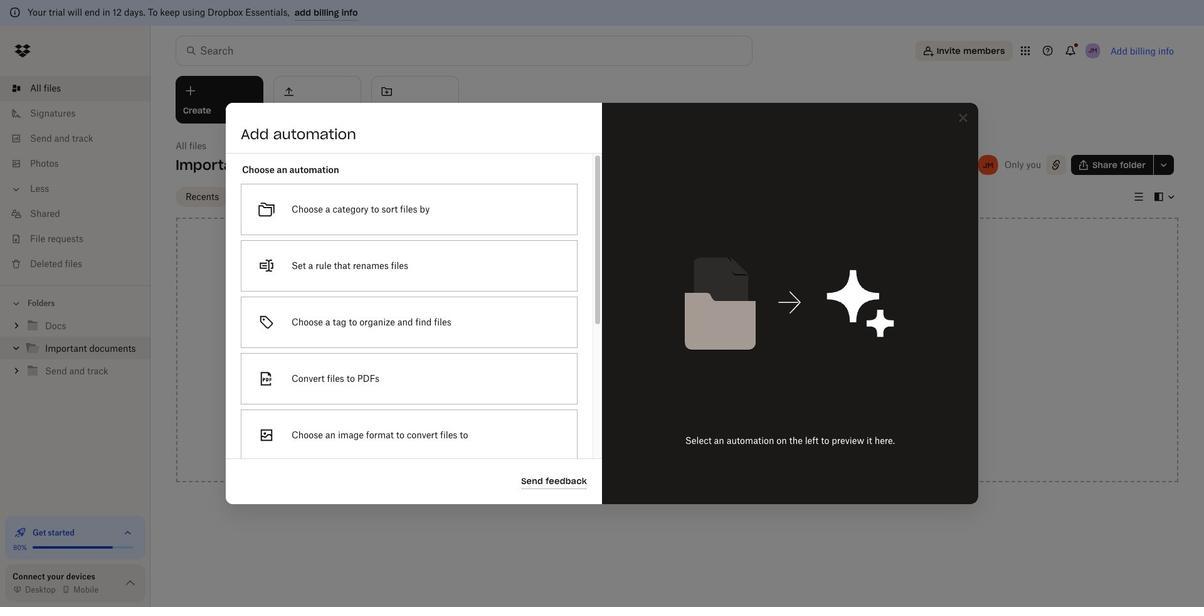Task type: locate. For each thing, give the bounding box(es) containing it.
dropbox image
[[10, 38, 35, 63]]

less image
[[10, 183, 23, 196]]

group
[[0, 312, 151, 392]]

list item
[[0, 76, 151, 101]]

list
[[0, 68, 151, 286]]

alert
[[0, 0, 1205, 26]]

dialog
[[226, 103, 979, 607]]



Task type: vqa. For each thing, say whether or not it's contained in the screenshot.
Less
no



